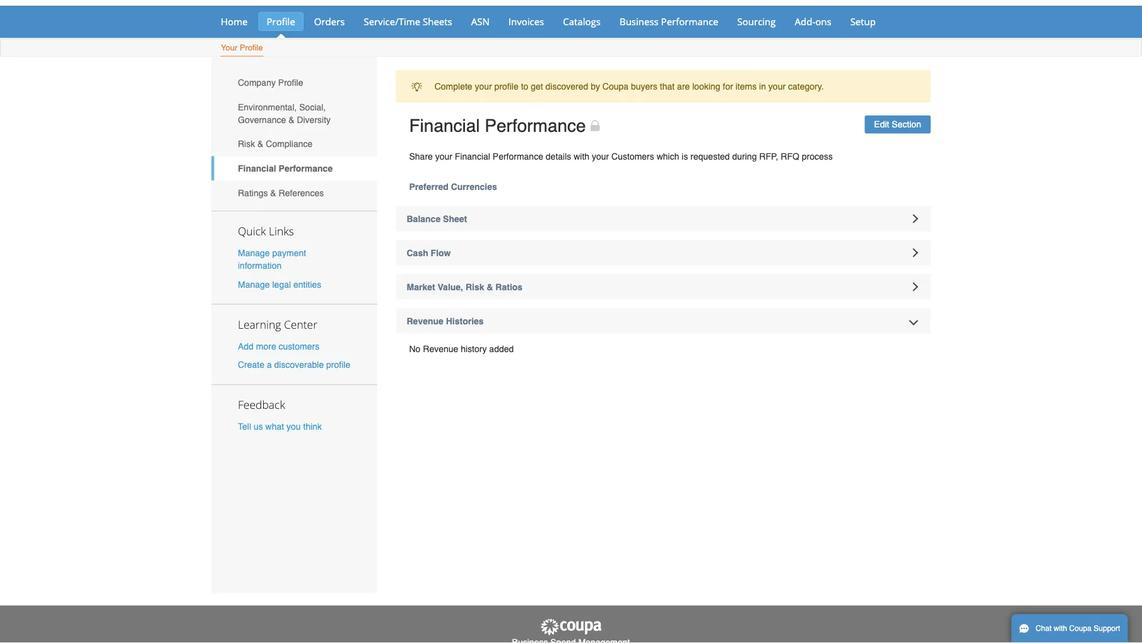Task type: describe. For each thing, give the bounding box(es) containing it.
& inside ratings & references link
[[270, 188, 276, 198]]

environmental, social, governance & diversity link
[[212, 95, 377, 132]]

cash
[[407, 248, 429, 258]]

looking
[[693, 81, 721, 91]]

by
[[591, 81, 600, 91]]

chat with coupa support
[[1036, 624, 1121, 633]]

your right in
[[769, 81, 786, 91]]

performance inside business performance link
[[661, 15, 719, 28]]

flow
[[431, 248, 451, 258]]

share
[[409, 151, 433, 161]]

tell us what you think button
[[238, 420, 322, 433]]

chat
[[1036, 624, 1052, 633]]

customers
[[279, 341, 320, 351]]

is
[[682, 151, 688, 161]]

1 vertical spatial revenue
[[423, 344, 459, 354]]

risk inside dropdown button
[[466, 282, 485, 292]]

no revenue history added
[[409, 344, 514, 354]]

& inside risk & compliance link
[[258, 139, 264, 149]]

manage for manage legal entities
[[238, 279, 270, 289]]

& inside market value, risk & ratios dropdown button
[[487, 282, 493, 292]]

tell us what you think
[[238, 422, 322, 432]]

asn
[[471, 15, 490, 28]]

information
[[238, 261, 282, 271]]

references
[[279, 188, 324, 198]]

business performance
[[620, 15, 719, 28]]

ratings & references link
[[212, 181, 377, 205]]

added
[[490, 344, 514, 354]]

add-ons link
[[787, 12, 840, 31]]

items
[[736, 81, 757, 91]]

section
[[892, 119, 922, 130]]

a
[[267, 360, 272, 370]]

ratios
[[496, 282, 523, 292]]

that
[[660, 81, 675, 91]]

0 vertical spatial financial
[[409, 116, 480, 136]]

diversity
[[297, 115, 331, 125]]

asn link
[[463, 12, 498, 31]]

manage for manage payment information
[[238, 248, 270, 258]]

invoices link
[[501, 12, 553, 31]]

learning
[[238, 317, 281, 332]]

0 vertical spatial coupa supplier portal image
[[202, 0, 365, 6]]

your profile link
[[220, 40, 264, 57]]

your right complete
[[475, 81, 492, 91]]

service/time sheets link
[[356, 12, 461, 31]]

revenue histories
[[407, 316, 484, 326]]

with inside button
[[1054, 624, 1068, 633]]

1 vertical spatial profile
[[326, 360, 351, 370]]

create
[[238, 360, 265, 370]]

setup link
[[843, 12, 885, 31]]

market
[[407, 282, 435, 292]]

payment
[[272, 248, 306, 258]]

service/time sheets
[[364, 15, 453, 28]]

add
[[238, 341, 254, 351]]

chat with coupa support button
[[1012, 614, 1128, 643]]

requested
[[691, 151, 730, 161]]

histories
[[446, 316, 484, 326]]

add-ons
[[795, 15, 832, 28]]

profile inside complete your profile to get discovered by coupa buyers that are looking for items in your category. alert
[[495, 81, 519, 91]]

rfp,
[[760, 151, 779, 161]]

cash flow button
[[396, 240, 931, 265]]

share your financial performance details with your customers which is requested during rfp, rfq process
[[409, 151, 833, 161]]

1 vertical spatial financial
[[455, 151, 491, 161]]

your left customers
[[592, 151, 609, 161]]

legal
[[272, 279, 291, 289]]

manage payment information link
[[238, 248, 306, 271]]

0 vertical spatial with
[[574, 151, 590, 161]]

customers
[[612, 151, 655, 161]]

business performance link
[[612, 12, 727, 31]]

value,
[[438, 282, 463, 292]]

for
[[723, 81, 734, 91]]

category.
[[789, 81, 824, 91]]

no
[[409, 344, 421, 354]]

discovered
[[546, 81, 589, 91]]

buyers
[[631, 81, 658, 91]]

company profile
[[238, 78, 303, 88]]

manage payment information
[[238, 248, 306, 271]]

edit
[[875, 119, 890, 130]]

0 vertical spatial financial performance
[[409, 116, 586, 136]]

edit section
[[875, 119, 922, 130]]

process
[[802, 151, 833, 161]]

create a discoverable profile
[[238, 360, 351, 370]]

learning center
[[238, 317, 318, 332]]

add more customers link
[[238, 341, 320, 351]]

revenue histories heading
[[396, 308, 931, 334]]



Task type: vqa. For each thing, say whether or not it's contained in the screenshot.
0 Connections the 0
no



Task type: locate. For each thing, give the bounding box(es) containing it.
0 horizontal spatial coupa
[[603, 81, 629, 91]]

profile for company profile
[[278, 78, 303, 88]]

orders
[[314, 15, 345, 28]]

social,
[[299, 102, 326, 112]]

home link
[[213, 12, 256, 31]]

balance
[[407, 214, 441, 224]]

quick
[[238, 224, 266, 239]]

profile left "to"
[[495, 81, 519, 91]]

tell
[[238, 422, 251, 432]]

0 horizontal spatial with
[[574, 151, 590, 161]]

think
[[303, 422, 322, 432]]

performance up details in the top of the page
[[485, 116, 586, 136]]

risk & compliance
[[238, 139, 313, 149]]

0 horizontal spatial risk
[[238, 139, 255, 149]]

market value, risk & ratios heading
[[396, 274, 931, 300]]

feedback
[[238, 397, 285, 412]]

1 horizontal spatial coupa supplier portal image
[[540, 618, 603, 636]]

market value, risk & ratios button
[[396, 274, 931, 300]]

0 horizontal spatial coupa supplier portal image
[[202, 0, 365, 6]]

manage inside the manage payment information
[[238, 248, 270, 258]]

0 vertical spatial risk
[[238, 139, 255, 149]]

company
[[238, 78, 276, 88]]

performance
[[661, 15, 719, 28], [485, 116, 586, 136], [493, 151, 544, 161], [279, 163, 333, 173]]

compliance
[[266, 139, 313, 149]]

0 vertical spatial revenue
[[407, 316, 444, 326]]

invoices
[[509, 15, 544, 28]]

1 horizontal spatial profile
[[495, 81, 519, 91]]

coupa inside alert
[[603, 81, 629, 91]]

create a discoverable profile link
[[238, 360, 351, 370]]

complete your profile to get discovered by coupa buyers that are looking for items in your category. alert
[[396, 70, 931, 102]]

business
[[620, 15, 659, 28]]

complete
[[435, 81, 473, 91]]

& inside environmental, social, governance & diversity
[[289, 115, 295, 125]]

0 vertical spatial manage
[[238, 248, 270, 258]]

financial performance link
[[212, 156, 377, 181]]

coupa right by
[[603, 81, 629, 91]]

risk down governance
[[238, 139, 255, 149]]

coupa inside button
[[1070, 624, 1092, 633]]

cash flow heading
[[396, 240, 931, 265]]

financial performance down "to"
[[409, 116, 586, 136]]

financial up "share"
[[409, 116, 480, 136]]

your profile
[[221, 43, 263, 52]]

manage legal entities
[[238, 279, 322, 289]]

ratings & references
[[238, 188, 324, 198]]

catalogs
[[563, 15, 601, 28]]

financial up currencies
[[455, 151, 491, 161]]

financial performance down "compliance"
[[238, 163, 333, 173]]

revenue right no
[[423, 344, 459, 354]]

& right ratings
[[270, 188, 276, 198]]

profile right 'home' in the left of the page
[[267, 15, 295, 28]]

quick links
[[238, 224, 294, 239]]

profile link
[[259, 12, 304, 31]]

& left the ratios
[[487, 282, 493, 292]]

0 vertical spatial profile
[[495, 81, 519, 91]]

risk & compliance link
[[212, 132, 377, 156]]

& down governance
[[258, 139, 264, 149]]

performance right business
[[661, 15, 719, 28]]

manage down 'information'
[[238, 279, 270, 289]]

preferred currencies
[[409, 182, 497, 192]]

service/time
[[364, 15, 421, 28]]

0 vertical spatial coupa
[[603, 81, 629, 91]]

complete your profile to get discovered by coupa buyers that are looking for items in your category.
[[435, 81, 824, 91]]

profile right your
[[240, 43, 263, 52]]

profile right discoverable
[[326, 360, 351, 370]]

1 vertical spatial coupa
[[1070, 624, 1092, 633]]

you
[[287, 422, 301, 432]]

1 vertical spatial financial performance
[[238, 163, 333, 173]]

balance sheet heading
[[396, 206, 931, 231]]

coupa left support
[[1070, 624, 1092, 633]]

home
[[221, 15, 248, 28]]

profile up environmental, social, governance & diversity link
[[278, 78, 303, 88]]

revenue inside dropdown button
[[407, 316, 444, 326]]

setup
[[851, 15, 876, 28]]

2 vertical spatial profile
[[278, 78, 303, 88]]

your right "share"
[[435, 151, 453, 161]]

1 horizontal spatial risk
[[466, 282, 485, 292]]

0 vertical spatial profile
[[267, 15, 295, 28]]

balance sheet
[[407, 214, 467, 224]]

revenue
[[407, 316, 444, 326], [423, 344, 459, 354]]

get
[[531, 81, 543, 91]]

orders link
[[306, 12, 353, 31]]

us
[[254, 422, 263, 432]]

in
[[760, 81, 766, 91]]

financial
[[409, 116, 480, 136], [455, 151, 491, 161], [238, 163, 276, 173]]

preferred
[[409, 182, 449, 192]]

catalogs link
[[555, 12, 609, 31]]

manage up 'information'
[[238, 248, 270, 258]]

what
[[266, 422, 284, 432]]

profile for your profile
[[240, 43, 263, 52]]

2 manage from the top
[[238, 279, 270, 289]]

manage legal entities link
[[238, 279, 322, 289]]

1 horizontal spatial financial performance
[[409, 116, 586, 136]]

coupa
[[603, 81, 629, 91], [1070, 624, 1092, 633]]

market value, risk & ratios
[[407, 282, 523, 292]]

& left diversity
[[289, 115, 295, 125]]

performance up references
[[279, 163, 333, 173]]

1 vertical spatial coupa supplier portal image
[[540, 618, 603, 636]]

entities
[[294, 279, 322, 289]]

manage
[[238, 248, 270, 258], [238, 279, 270, 289]]

sourcing
[[738, 15, 776, 28]]

ratings
[[238, 188, 268, 198]]

risk
[[238, 139, 255, 149], [466, 282, 485, 292]]

with right details in the top of the page
[[574, 151, 590, 161]]

sourcing link
[[730, 12, 784, 31]]

1 manage from the top
[[238, 248, 270, 258]]

2 vertical spatial financial
[[238, 163, 276, 173]]

1 vertical spatial risk
[[466, 282, 485, 292]]

performance left details in the top of the page
[[493, 151, 544, 161]]

1 vertical spatial manage
[[238, 279, 270, 289]]

edit section link
[[865, 115, 931, 134]]

1 vertical spatial with
[[1054, 624, 1068, 633]]

links
[[269, 224, 294, 239]]

profile
[[267, 15, 295, 28], [240, 43, 263, 52], [278, 78, 303, 88]]

revenue up no
[[407, 316, 444, 326]]

1 vertical spatial profile
[[240, 43, 263, 52]]

company profile link
[[212, 70, 377, 95]]

coupa supplier portal image
[[202, 0, 365, 6], [540, 618, 603, 636]]

add-
[[795, 15, 816, 28]]

your
[[475, 81, 492, 91], [769, 81, 786, 91], [435, 151, 453, 161], [592, 151, 609, 161]]

discoverable
[[274, 360, 324, 370]]

with right chat
[[1054, 624, 1068, 633]]

financial performance
[[409, 116, 586, 136], [238, 163, 333, 173]]

sheets
[[423, 15, 453, 28]]

risk right value,
[[466, 282, 485, 292]]

currencies
[[451, 182, 497, 192]]

are
[[678, 81, 690, 91]]

details
[[546, 151, 572, 161]]

0 horizontal spatial profile
[[326, 360, 351, 370]]

add more customers
[[238, 341, 320, 351]]

performance inside financial performance link
[[279, 163, 333, 173]]

support
[[1094, 624, 1121, 633]]

cash flow
[[407, 248, 451, 258]]

1 horizontal spatial coupa
[[1070, 624, 1092, 633]]

0 horizontal spatial financial performance
[[238, 163, 333, 173]]

governance
[[238, 115, 286, 125]]

1 horizontal spatial with
[[1054, 624, 1068, 633]]

financial up ratings
[[238, 163, 276, 173]]

rfq
[[781, 151, 800, 161]]

with
[[574, 151, 590, 161], [1054, 624, 1068, 633]]

environmental, social, governance & diversity
[[238, 102, 331, 125]]



